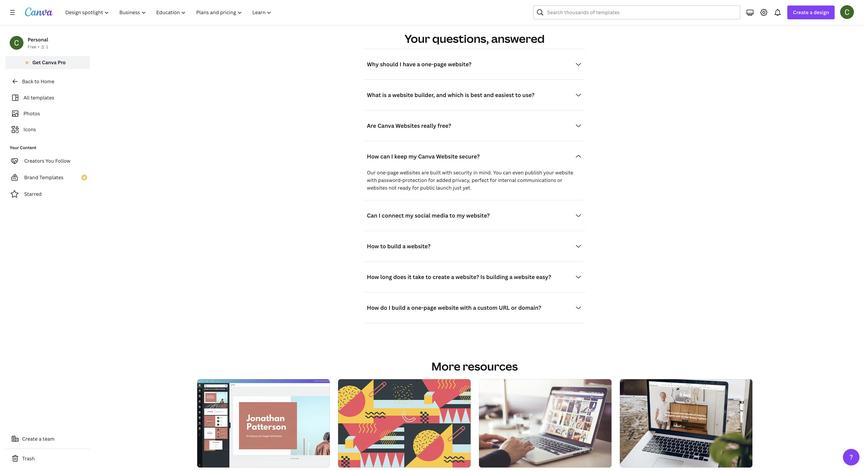 Task type: locate. For each thing, give the bounding box(es) containing it.
2 is from the left
[[465, 91, 469, 99]]

1 vertical spatial or
[[511, 304, 517, 312]]

1 horizontal spatial and
[[484, 91, 494, 99]]

None search field
[[533, 6, 741, 19]]

my
[[409, 153, 417, 160], [405, 212, 413, 219], [457, 212, 465, 219]]

easiest
[[495, 91, 514, 99]]

photos
[[23, 110, 40, 117]]

personal
[[28, 36, 48, 43]]

how can i keep my canva website secure?
[[367, 153, 480, 160]]

canva for are
[[378, 122, 394, 130]]

create
[[433, 273, 450, 281]]

and left which
[[436, 91, 446, 99]]

one- inside dropdown button
[[411, 304, 424, 312]]

create inside create a design dropdown button
[[793, 9, 809, 16]]

how do i build a one-page website with a custom url or domain?
[[367, 304, 541, 312]]

is right what
[[382, 91, 387, 99]]

is
[[382, 91, 387, 99], [465, 91, 469, 99]]

publish
[[525, 169, 542, 176]]

get canva pro
[[32, 59, 66, 66]]

you left follow
[[45, 158, 54, 164]]

website? left is
[[456, 273, 479, 281]]

2 horizontal spatial for
[[490, 177, 497, 183]]

create a design button
[[788, 6, 835, 19]]

1 vertical spatial one-
[[377, 169, 388, 176]]

your up why should i have a one-page website?
[[405, 31, 430, 46]]

canva inside get canva pro button
[[42, 59, 57, 66]]

a right have
[[417, 60, 420, 68]]

2 vertical spatial with
[[460, 304, 472, 312]]

1 vertical spatial with
[[367, 177, 377, 183]]

internal
[[498, 177, 516, 183]]

1 vertical spatial build
[[392, 304, 406, 312]]

1 horizontal spatial websites
[[400, 169, 420, 176]]

to right the back
[[34, 78, 39, 85]]

what
[[367, 91, 381, 99]]

create for create a team
[[22, 436, 38, 442]]

page inside dropdown button
[[424, 304, 437, 312]]

templates
[[39, 174, 63, 181]]

one- inside dropdown button
[[421, 60, 434, 68]]

ready
[[398, 184, 411, 191]]

1 vertical spatial page
[[388, 169, 399, 176]]

•
[[38, 44, 39, 50]]

create left team
[[22, 436, 38, 442]]

to up long
[[380, 242, 386, 250]]

0 horizontal spatial your
[[10, 145, 19, 151]]

30 websites with beautifully patterned backgrounds image
[[338, 379, 471, 468]]

a up the does at the bottom left of the page
[[403, 242, 406, 250]]

page for build
[[424, 304, 437, 312]]

websites
[[396, 122, 420, 130]]

one- for build
[[411, 304, 424, 312]]

page up password-
[[388, 169, 399, 176]]

how up "our" at the top left of page
[[367, 153, 379, 160]]

more
[[432, 359, 461, 374]]

1 is from the left
[[382, 91, 387, 99]]

Search search field
[[547, 6, 736, 19]]

0 vertical spatial your
[[405, 31, 430, 46]]

build right do
[[392, 304, 406, 312]]

1 horizontal spatial or
[[557, 177, 562, 183]]

your
[[543, 169, 554, 176]]

starred link
[[6, 187, 90, 201]]

i
[[400, 60, 401, 68], [391, 153, 393, 160], [379, 212, 381, 219], [389, 304, 390, 312]]

0 vertical spatial canva
[[42, 59, 57, 66]]

page inside dropdown button
[[434, 60, 447, 68]]

canva left the 'pro'
[[42, 59, 57, 66]]

our
[[367, 169, 376, 176]]

canva right are
[[378, 122, 394, 130]]

page
[[434, 60, 447, 68], [388, 169, 399, 176], [424, 304, 437, 312]]

2 horizontal spatial with
[[460, 304, 472, 312]]

how inside "dropdown button"
[[367, 273, 379, 281]]

how for how long does it take to create a website? is building a website easy?
[[367, 273, 379, 281]]

1 horizontal spatial create
[[793, 9, 809, 16]]

1 vertical spatial create
[[22, 436, 38, 442]]

page for have
[[434, 60, 447, 68]]

with inside how do i build a one-page website with a custom url or domain? dropdown button
[[460, 304, 472, 312]]

i left have
[[400, 60, 401, 68]]

create a team
[[22, 436, 55, 442]]

can left the keep
[[380, 153, 390, 160]]

one- right "our" at the top left of page
[[377, 169, 388, 176]]

a
[[810, 9, 813, 16], [417, 60, 420, 68], [388, 91, 391, 99], [403, 242, 406, 250], [451, 273, 454, 281], [510, 273, 513, 281], [407, 304, 410, 312], [473, 304, 476, 312], [39, 436, 41, 442]]

a left the 'custom'
[[473, 304, 476, 312]]

page inside our one-page websites are built with security in mind. you can even publish your website with password-protection for added privacy, perfect for internal communications or websites not ready for public launch just yet.
[[388, 169, 399, 176]]

0 vertical spatial one-
[[421, 60, 434, 68]]

websites
[[400, 169, 420, 176], [367, 184, 387, 191]]

websites down password-
[[367, 184, 387, 191]]

privacy,
[[452, 177, 471, 183]]

one- down the take
[[411, 304, 424, 312]]

0 horizontal spatial websites
[[367, 184, 387, 191]]

what is a website builder, and which is best and easiest to use? button
[[364, 88, 585, 102]]

icons link
[[10, 123, 86, 136]]

1 vertical spatial your
[[10, 145, 19, 151]]

what is a website builder, and which is best and easiest to use?
[[367, 91, 535, 99]]

page down create
[[424, 304, 437, 312]]

or right the 'communications'
[[557, 177, 562, 183]]

1 horizontal spatial canva
[[378, 122, 394, 130]]

how for how do i build a one-page website with a custom url or domain?
[[367, 304, 379, 312]]

0 horizontal spatial with
[[367, 177, 377, 183]]

build down connect
[[387, 242, 401, 250]]

trash
[[22, 455, 35, 462]]

our one-page websites are built with security in mind. you can even publish your website with password-protection for added privacy, perfect for internal communications or websites not ready for public launch just yet.
[[367, 169, 573, 191]]

0 horizontal spatial you
[[45, 158, 54, 164]]

0 vertical spatial build
[[387, 242, 401, 250]]

canva
[[42, 59, 57, 66], [378, 122, 394, 130], [418, 153, 435, 160]]

website inside "dropdown button"
[[514, 273, 535, 281]]

one- right have
[[421, 60, 434, 68]]

and
[[436, 91, 446, 99], [484, 91, 494, 99]]

1 vertical spatial canva
[[378, 122, 394, 130]]

in
[[473, 169, 478, 176]]

to
[[34, 78, 39, 85], [515, 91, 521, 99], [450, 212, 455, 219], [380, 242, 386, 250], [426, 273, 431, 281]]

trash link
[[6, 452, 90, 466]]

4 how from the top
[[367, 304, 379, 312]]

to left use?
[[515, 91, 521, 99]]

2 vertical spatial one-
[[411, 304, 424, 312]]

just
[[453, 184, 462, 191]]

how down can
[[367, 242, 379, 250]]

added
[[436, 177, 451, 183]]

why should i have a one-page website? button
[[364, 57, 585, 71]]

your
[[405, 31, 430, 46], [10, 145, 19, 151]]

1 horizontal spatial your
[[405, 31, 430, 46]]

how left long
[[367, 273, 379, 281]]

2 how from the top
[[367, 242, 379, 250]]

i right can
[[379, 212, 381, 219]]

1 horizontal spatial you
[[493, 169, 502, 176]]

0 vertical spatial can
[[380, 153, 390, 160]]

i left the keep
[[391, 153, 393, 160]]

a right do
[[407, 304, 410, 312]]

0 horizontal spatial and
[[436, 91, 446, 99]]

your for your questions, answered
[[405, 31, 430, 46]]

with down "our" at the top left of page
[[367, 177, 377, 183]]

does
[[393, 273, 406, 281]]

3 how from the top
[[367, 273, 379, 281]]

0 vertical spatial page
[[434, 60, 447, 68]]

canva up are
[[418, 153, 435, 160]]

12 website image formatting mistakes & how to fix them image
[[479, 379, 612, 468]]

custom
[[478, 304, 498, 312]]

create left 'design'
[[793, 9, 809, 16]]

i for can
[[391, 153, 393, 160]]

a left team
[[39, 436, 41, 442]]

how left do
[[367, 304, 379, 312]]

page right have
[[434, 60, 447, 68]]

0 vertical spatial create
[[793, 9, 809, 16]]

2 vertical spatial canva
[[418, 153, 435, 160]]

website?
[[448, 60, 472, 68], [466, 212, 490, 219], [407, 242, 431, 250], [456, 273, 479, 281]]

can up "internal"
[[503, 169, 511, 176]]

or
[[557, 177, 562, 183], [511, 304, 517, 312]]

domain?
[[518, 304, 541, 312]]

how long does it take to create a website? is building a website easy?
[[367, 273, 551, 281]]

1 vertical spatial can
[[503, 169, 511, 176]]

easy?
[[536, 273, 551, 281]]

1 how from the top
[[367, 153, 379, 160]]

2 horizontal spatial canva
[[418, 153, 435, 160]]

websites up protection
[[400, 169, 420, 176]]

your questions, answered
[[405, 31, 545, 46]]

0 horizontal spatial or
[[511, 304, 517, 312]]

design
[[814, 9, 829, 16]]

for down mind.
[[490, 177, 497, 183]]

or right the "url"
[[511, 304, 517, 312]]

create inside create a team button
[[22, 436, 38, 442]]

free
[[28, 44, 36, 50]]

with
[[442, 169, 452, 176], [367, 177, 377, 183], [460, 304, 472, 312]]

your left content
[[10, 145, 19, 151]]

0 vertical spatial with
[[442, 169, 452, 176]]

and right best
[[484, 91, 494, 99]]

website left easy?
[[514, 273, 535, 281]]

1 horizontal spatial is
[[465, 91, 469, 99]]

or inside our one-page websites are built with security in mind. you can even publish your website with password-protection for added privacy, perfect for internal communications or websites not ready for public launch just yet.
[[557, 177, 562, 183]]

i inside dropdown button
[[400, 60, 401, 68]]

all templates link
[[10, 91, 86, 104]]

0 horizontal spatial canva
[[42, 59, 57, 66]]

for
[[428, 177, 435, 183], [490, 177, 497, 183], [412, 184, 419, 191]]

1 horizontal spatial with
[[442, 169, 452, 176]]

media
[[432, 212, 448, 219]]

canva inside are canva websites really free? dropdown button
[[378, 122, 394, 130]]

1 horizontal spatial can
[[503, 169, 511, 176]]

create
[[793, 9, 809, 16], [22, 436, 38, 442]]

you right mind.
[[493, 169, 502, 176]]

2 vertical spatial page
[[424, 304, 437, 312]]

with up added
[[442, 169, 452, 176]]

not
[[389, 184, 397, 191]]

content
[[20, 145, 36, 151]]

0 horizontal spatial for
[[412, 184, 419, 191]]

with left the 'custom'
[[460, 304, 472, 312]]

1 vertical spatial you
[[493, 169, 502, 176]]

2 and from the left
[[484, 91, 494, 99]]

is left best
[[465, 91, 469, 99]]

website
[[392, 91, 413, 99], [555, 169, 573, 176], [514, 273, 535, 281], [438, 304, 459, 312]]

my right 'media'
[[457, 212, 465, 219]]

0 horizontal spatial is
[[382, 91, 387, 99]]

website? down the questions,
[[448, 60, 472, 68]]

pro
[[58, 59, 66, 66]]

0 horizontal spatial create
[[22, 436, 38, 442]]

create a team button
[[6, 432, 90, 446]]

yet.
[[463, 184, 472, 191]]

0 horizontal spatial can
[[380, 153, 390, 160]]

website right your
[[555, 169, 573, 176]]

really
[[421, 122, 436, 130]]

launch
[[436, 184, 452, 191]]

0 vertical spatial or
[[557, 177, 562, 183]]

one-
[[421, 60, 434, 68], [377, 169, 388, 176], [411, 304, 424, 312]]

to right the take
[[426, 273, 431, 281]]

for down protection
[[412, 184, 419, 191]]

i right do
[[389, 304, 390, 312]]

how
[[367, 153, 379, 160], [367, 242, 379, 250], [367, 273, 379, 281], [367, 304, 379, 312]]

for down built
[[428, 177, 435, 183]]

even
[[513, 169, 524, 176]]



Task type: describe. For each thing, give the bounding box(es) containing it.
home
[[41, 78, 54, 85]]

1 horizontal spatial for
[[428, 177, 435, 183]]

one- inside our one-page websites are built with security in mind. you can even publish your website with password-protection for added privacy, perfect for internal communications or websites not ready for public launch just yet.
[[377, 169, 388, 176]]

you inside our one-page websites are built with security in mind. you can even publish your website with password-protection for added privacy, perfect for internal communications or websites not ready for public launch just yet.
[[493, 169, 502, 176]]

use?
[[522, 91, 535, 99]]

how can i keep my canva website secure? button
[[364, 150, 585, 163]]

back to home link
[[6, 75, 90, 88]]

how long does it take to create a website? is building a website easy? button
[[364, 270, 585, 284]]

which
[[448, 91, 464, 99]]

a right create
[[451, 273, 454, 281]]

protection
[[402, 177, 427, 183]]

password-
[[378, 177, 402, 183]]

1 vertical spatial websites
[[367, 184, 387, 191]]

url
[[499, 304, 510, 312]]

my left social on the left top of page
[[405, 212, 413, 219]]

photos link
[[10, 107, 86, 120]]

your for your content
[[10, 145, 19, 151]]

free •
[[28, 44, 39, 50]]

are
[[367, 122, 376, 130]]

free?
[[438, 122, 451, 130]]

a right what
[[388, 91, 391, 99]]

0 vertical spatial you
[[45, 158, 54, 164]]

communications
[[517, 177, 556, 183]]

0 vertical spatial websites
[[400, 169, 420, 176]]

all
[[23, 94, 30, 101]]

all templates
[[23, 94, 54, 101]]

building
[[486, 273, 508, 281]]

connect
[[382, 212, 404, 219]]

can inside dropdown button
[[380, 153, 390, 160]]

to right 'media'
[[450, 212, 455, 219]]

mind.
[[479, 169, 492, 176]]

website inside our one-page websites are built with security in mind. you can even publish your website with password-protection for added privacy, perfect for internal communications or websites not ready for public launch just yet.
[[555, 169, 573, 176]]

long
[[380, 273, 392, 281]]

a inside button
[[39, 436, 41, 442]]

brand templates link
[[6, 171, 90, 184]]

public
[[420, 184, 435, 191]]

how do i build a one-page website with a custom url or domain? button
[[364, 301, 585, 315]]

questions,
[[432, 31, 489, 46]]

website down create
[[438, 304, 459, 312]]

resources
[[463, 359, 518, 374]]

one- for have
[[421, 60, 434, 68]]

website? up the take
[[407, 242, 431, 250]]

have
[[403, 60, 416, 68]]

get canva pro button
[[6, 56, 90, 69]]

brand templates
[[24, 174, 63, 181]]

why
[[367, 60, 379, 68]]

do
[[380, 304, 387, 312]]

1
[[46, 44, 48, 50]]

get
[[32, 59, 41, 66]]

a left 'design'
[[810, 9, 813, 16]]

canva for get
[[42, 59, 57, 66]]

builder,
[[415, 91, 435, 99]]

can
[[367, 212, 377, 219]]

creators you follow link
[[6, 154, 90, 168]]

starred
[[24, 191, 42, 197]]

build inside how do i build a one-page website with a custom url or domain? dropdown button
[[392, 304, 406, 312]]

how for how can i keep my canva website secure?
[[367, 153, 379, 160]]

more resources
[[432, 359, 518, 374]]

canva inside how can i keep my canva website secure? dropdown button
[[418, 153, 435, 160]]

best
[[471, 91, 482, 99]]

team
[[43, 436, 55, 442]]

create for create a design
[[793, 9, 809, 16]]

a inside dropdown button
[[417, 60, 420, 68]]

built
[[430, 169, 441, 176]]

a right building
[[510, 273, 513, 281]]

icons
[[23, 126, 36, 133]]

are
[[422, 169, 429, 176]]

my right the keep
[[409, 153, 417, 160]]

i for should
[[400, 60, 401, 68]]

website left builder,
[[392, 91, 413, 99]]

brand
[[24, 174, 38, 181]]

website
[[436, 153, 458, 160]]

templates
[[31, 94, 54, 101]]

best website color scheme examples image
[[197, 379, 330, 468]]

keep
[[394, 153, 407, 160]]

creators you follow
[[24, 158, 70, 164]]

can i connect my social media to my website? button
[[364, 209, 585, 222]]

is
[[480, 273, 485, 281]]

can inside our one-page websites are built with security in mind. you can even publish your website with password-protection for added privacy, perfect for internal communications or websites not ready for public launch just yet.
[[503, 169, 511, 176]]

top level navigation element
[[61, 6, 278, 19]]

are canva websites really free?
[[367, 122, 451, 130]]

back to home
[[22, 78, 54, 85]]

1 and from the left
[[436, 91, 446, 99]]

answered
[[491, 31, 545, 46]]

christina overa image
[[840, 5, 854, 19]]

how for how to build a website?
[[367, 242, 379, 250]]

website? down the yet.
[[466, 212, 490, 219]]

follow
[[55, 158, 70, 164]]

social
[[415, 212, 430, 219]]

build inside how to build a website? dropdown button
[[387, 242, 401, 250]]

how to build a website?
[[367, 242, 431, 250]]

create a design
[[793, 9, 829, 16]]

website? inside dropdown button
[[448, 60, 472, 68]]

take
[[413, 273, 424, 281]]

i for do
[[389, 304, 390, 312]]

creators
[[24, 158, 44, 164]]

your content
[[10, 145, 36, 151]]

back
[[22, 78, 33, 85]]

should
[[380, 60, 398, 68]]

how to build a website? button
[[364, 239, 585, 253]]

it
[[408, 273, 412, 281]]

to inside "dropdown button"
[[426, 273, 431, 281]]

the best professional fonts to use for your website image
[[620, 379, 752, 468]]

secure?
[[459, 153, 480, 160]]

or inside dropdown button
[[511, 304, 517, 312]]

website? inside "dropdown button"
[[456, 273, 479, 281]]



Task type: vqa. For each thing, say whether or not it's contained in the screenshot.
page for build
yes



